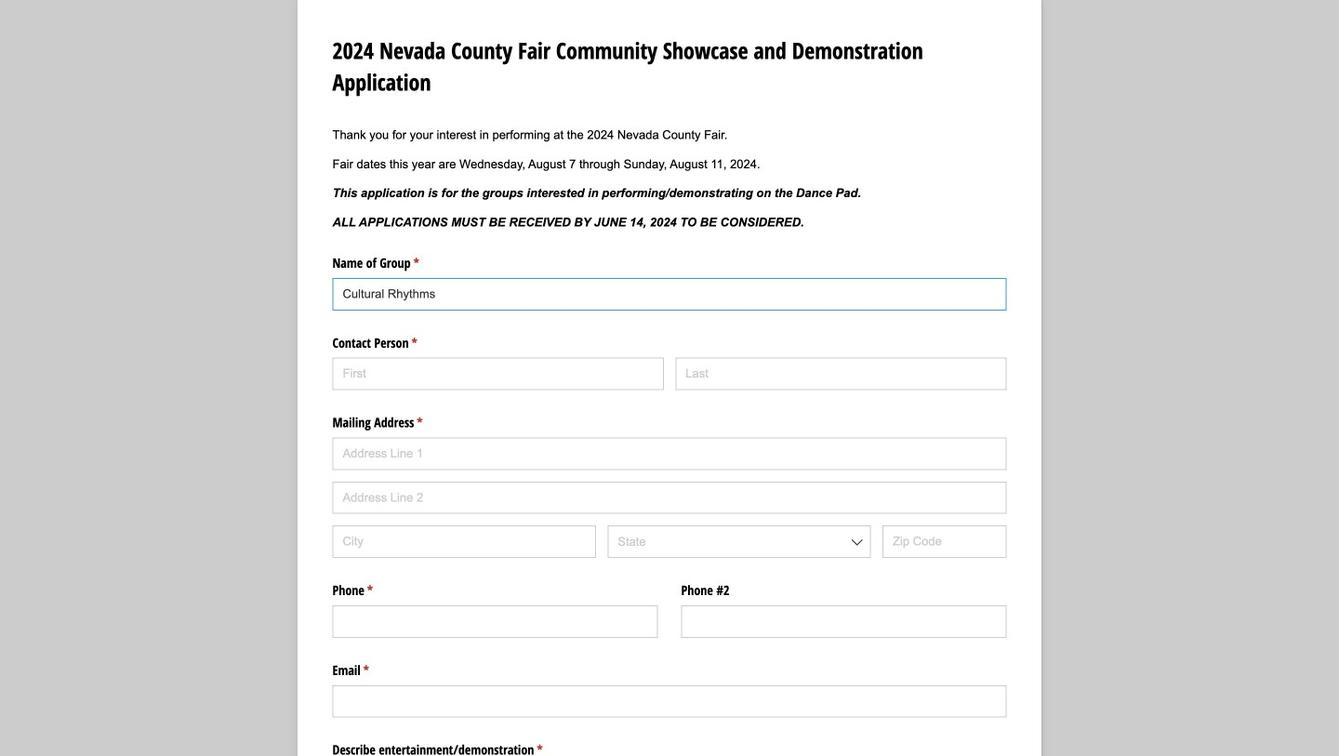 Task type: vqa. For each thing, say whether or not it's contained in the screenshot.
'City' text box
yes



Task type: locate. For each thing, give the bounding box(es) containing it.
Address Line 1 text field
[[333, 438, 1007, 470]]

Address Line 2 text field
[[333, 482, 1007, 514]]

City text field
[[333, 526, 596, 558]]

None text field
[[681, 606, 1007, 638], [333, 685, 1007, 718], [681, 606, 1007, 638], [333, 685, 1007, 718]]

Zip Code text field
[[883, 526, 1007, 558]]

None text field
[[333, 278, 1007, 310], [333, 606, 658, 638], [333, 278, 1007, 310], [333, 606, 658, 638]]

Last text field
[[676, 358, 1007, 390]]

State text field
[[608, 526, 871, 558]]



Task type: describe. For each thing, give the bounding box(es) containing it.
First text field
[[333, 358, 664, 390]]



